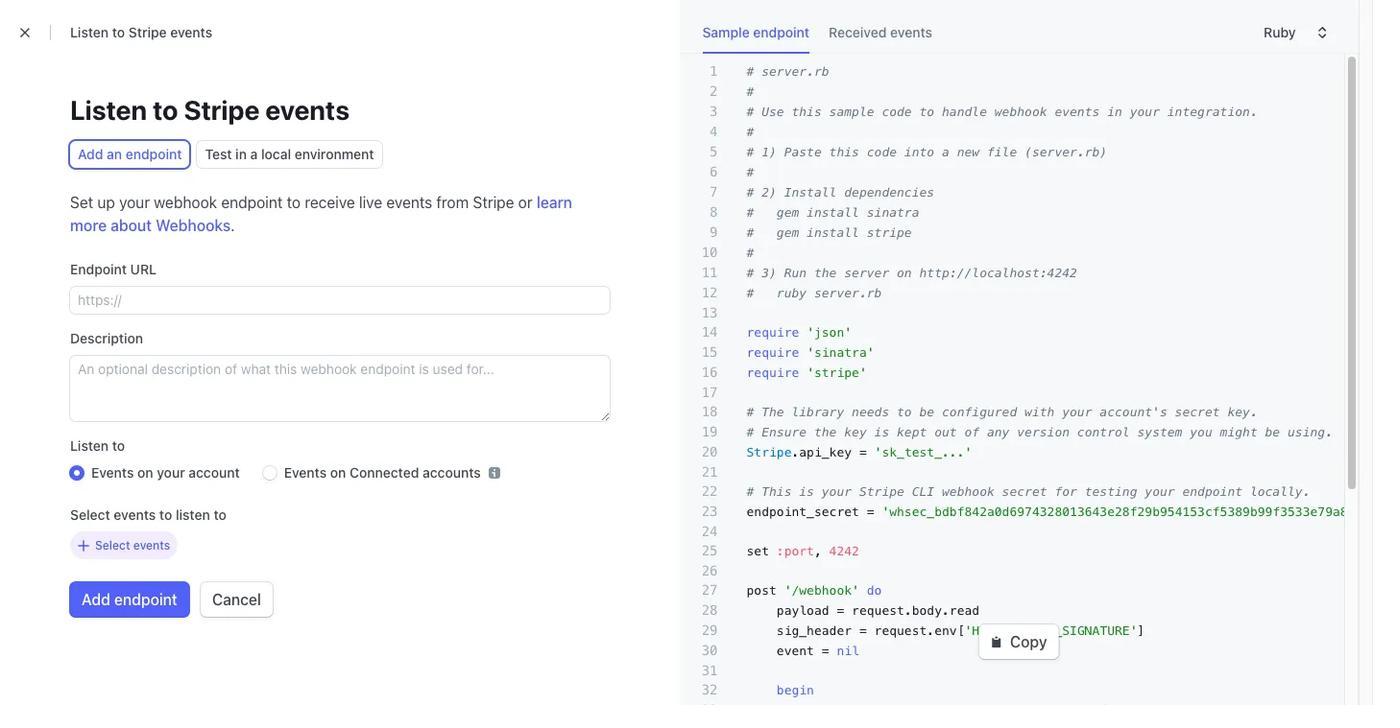 Task type: vqa. For each thing, say whether or not it's contained in the screenshot.
server
yes



Task type: describe. For each thing, give the bounding box(es) containing it.
on for events on your account
[[137, 465, 153, 481]]

,
[[814, 544, 822, 559]]

the inside # the library needs to be configured with your account's secret key. # ensure the key is kept out of any version control system you might be using. stripe . api_key = 'sk_test_...'
[[814, 425, 837, 440]]

0 vertical spatial request
[[852, 604, 904, 618]]

learn more about webhooks link
[[70, 194, 572, 234]]

1)
[[762, 145, 777, 159]]

in inside "# server.rb # # use this sample code to handle webhook events in your integration. # # 1) paste this code into a new file (server.rb) # # 2) install dependencies #   gem install sinatra #   gem install stripe # # 3) run the server on http://localhost:4242 #   ruby server.rb"
[[1107, 105, 1122, 119]]

1 # from the top
[[747, 64, 754, 79]]

received
[[829, 24, 887, 40]]

sample
[[829, 105, 874, 119]]

your up about
[[119, 194, 150, 211]]

endpoint_secret
[[747, 505, 859, 519]]

4 # from the top
[[747, 125, 754, 139]]

(server.rb)
[[1025, 145, 1107, 159]]

1 horizontal spatial this
[[829, 145, 859, 159]]

configured
[[942, 405, 1017, 420]]

needs
[[852, 405, 889, 420]]

ruby
[[777, 286, 807, 301]]

of
[[965, 425, 980, 440]]

control
[[1077, 425, 1130, 440]]

0 horizontal spatial this
[[792, 105, 822, 119]]

test in a local environment
[[205, 146, 374, 162]]

a inside "# server.rb # # use this sample code to handle webhook events in your integration. # # 1) paste this code into a new file (server.rb) # # 2) install dependencies #   gem install sinatra #   gem install stripe # # 3) run the server on http://localhost:4242 #   ruby server.rb"
[[942, 145, 949, 159]]

select for select events
[[95, 539, 130, 553]]

select events button
[[70, 532, 178, 560]]

connected
[[349, 465, 419, 481]]

from
[[436, 194, 469, 211]]

events on your account
[[91, 465, 240, 481]]

learn
[[537, 194, 572, 211]]

set up your webhook endpoint to receive live events from stripe or
[[70, 194, 537, 211]]

0 vertical spatial code
[[882, 105, 912, 119]]

receive
[[305, 194, 355, 211]]

# the library needs to be configured with your account's secret key. # ensure the key is kept out of any version control system you might be using. stripe . api_key = 'sk_test_...'
[[747, 405, 1333, 460]]

out
[[934, 425, 957, 440]]

is inside # the library needs to be configured with your account's secret key. # ensure the key is kept out of any version control system you might be using. stripe . api_key = 'sk_test_...'
[[874, 425, 889, 440]]

# server.rb # # use this sample code to handle webhook events in your integration. # # 1) paste this code into a new file (server.rb) # # 2) install dependencies #   gem install sinatra #   gem install stripe # # 3) run the server on http://localhost:4242 #   ruby server.rb
[[747, 64, 1258, 301]]

# inside # this is your stripe cli webhook secret for testing your endpoint locally. endpoint_secret = 'whsec_bdbf842a0d6974328013643e28f29b954153cf5389b99f3533e79a8b515
[[747, 485, 754, 499]]

key
[[844, 425, 867, 440]]

stripe inside # this is your stripe cli webhook secret for testing your endpoint locally. endpoint_secret = 'whsec_bdbf842a0d6974328013643e28f29b954153cf5389b99f3533e79a8b515
[[859, 485, 904, 499]]

]
[[1137, 624, 1145, 639]]

'/webhook'
[[784, 584, 859, 598]]

cancel link
[[201, 583, 273, 618]]

sample endpoint
[[702, 24, 810, 40]]

use
[[762, 105, 784, 119]]

account
[[189, 465, 240, 481]]

https:// text field
[[70, 287, 609, 314]]

on inside "# server.rb # # use this sample code to handle webhook events in your integration. # # 1) paste this code into a new file (server.rb) # # 2) install dependencies #   gem install sinatra #   gem install stripe # # 3) run the server on http://localhost:4242 #   ruby server.rb"
[[897, 266, 912, 280]]

4242
[[829, 544, 859, 559]]

sample endpoint button
[[702, 19, 821, 54]]

3)
[[762, 266, 777, 280]]

up
[[97, 194, 115, 211]]

11 # from the top
[[747, 266, 754, 280]]

using.
[[1288, 425, 1333, 440]]

to inside # the library needs to be configured with your account's secret key. # ensure the key is kept out of any version control system you might be using. stripe . api_key = 'sk_test_...'
[[897, 405, 912, 420]]

install
[[784, 185, 837, 200]]

'sk_test_...'
[[874, 446, 972, 460]]

1 vertical spatial server.rb
[[814, 286, 882, 301]]

8 # from the top
[[747, 205, 754, 220]]

for
[[1055, 485, 1077, 499]]

local
[[261, 146, 291, 162]]

endpoint inside 'button'
[[753, 24, 810, 40]]

2 gem from the top
[[777, 226, 799, 240]]

paste
[[784, 145, 822, 159]]

env
[[934, 624, 957, 639]]

secret inside # the library needs to be configured with your account's secret key. # ensure the key is kept out of any version control system you might be using. stripe . api_key = 'sk_test_...'
[[1175, 405, 1220, 420]]

= inside # the library needs to be configured with your account's secret key. # ensure the key is kept out of any version control system you might be using. stripe . api_key = 'sk_test_...'
[[859, 446, 867, 460]]

testing
[[1085, 485, 1137, 499]]

the
[[762, 405, 784, 420]]

12 # from the top
[[747, 286, 754, 301]]

is inside # this is your stripe cli webhook secret for testing your endpoint locally. endpoint_secret = 'whsec_bdbf842a0d6974328013643e28f29b954153cf5389b99f3533e79a8b515
[[799, 485, 814, 499]]

sample
[[702, 24, 750, 40]]

to inside "# server.rb # # use this sample code to handle webhook events in your integration. # # 1) paste this code into a new file (server.rb) # # 2) install dependencies #   gem install sinatra #   gem install stripe # # 3) run the server on http://localhost:4242 #   ruby server.rb"
[[919, 105, 934, 119]]

tab list containing sample endpoint
[[702, 19, 952, 54]]

'http_stripe_signature'
[[965, 624, 1137, 639]]

'stripe'
[[807, 366, 867, 380]]

= inside # this is your stripe cli webhook secret for testing your endpoint locally. endpoint_secret = 'whsec_bdbf842a0d6974328013643e28f29b954153cf5389b99f3533e79a8b515
[[867, 505, 874, 519]]

received events button
[[829, 19, 944, 54]]

events on connected accounts
[[284, 465, 481, 481]]

1 vertical spatial webhook
[[154, 194, 217, 211]]

select events
[[95, 539, 170, 553]]

add for add endpoint
[[82, 592, 110, 609]]

endpoint down local
[[221, 194, 283, 211]]

test
[[205, 146, 232, 162]]

events inside received events button
[[890, 24, 932, 40]]

2)
[[762, 185, 777, 200]]

1 vertical spatial request
[[874, 624, 927, 639]]

sinatra
[[867, 205, 919, 220]]

webhook inside "# server.rb # # use this sample code to handle webhook events in your integration. # # 1) paste this code into a new file (server.rb) # # 2) install dependencies #   gem install sinatra #   gem install stripe # # 3) run the server on http://localhost:4242 #   ruby server.rb"
[[995, 105, 1047, 119]]

cancel
[[212, 592, 261, 609]]

secret inside # this is your stripe cli webhook secret for testing your endpoint locally. endpoint_secret = 'whsec_bdbf842a0d6974328013643e28f29b954153cf5389b99f3533e79a8b515
[[1002, 485, 1047, 499]]

more
[[70, 217, 107, 234]]

this
[[762, 485, 792, 499]]

1 listen to stripe events from the top
[[70, 24, 212, 40]]

1 horizontal spatial be
[[1265, 425, 1280, 440]]

system
[[1137, 425, 1182, 440]]

listen for add an endpoint
[[70, 94, 147, 126]]

key.
[[1228, 405, 1258, 420]]

post '/webhook' do payload = request . body . read sig_header = request . env [ 'http_stripe_signature' ] event = nil
[[747, 584, 1145, 659]]

add endpoint button
[[70, 583, 189, 618]]

file
[[987, 145, 1017, 159]]

add for add an endpoint
[[78, 146, 103, 162]]

accounts
[[423, 465, 481, 481]]

select events to listen to
[[70, 507, 226, 523]]

'sinatra'
[[807, 346, 874, 360]]

0 vertical spatial be
[[919, 405, 934, 420]]

# this is your stripe cli webhook secret for testing your endpoint locally. endpoint_secret = 'whsec_bdbf842a0d6974328013643e28f29b954153cf5389b99f3533e79a8b515
[[747, 485, 1373, 519]]



Task type: locate. For each thing, give the bounding box(es) containing it.
0 horizontal spatial in
[[235, 146, 247, 162]]

api_key
[[799, 446, 852, 460]]

add left an
[[78, 146, 103, 162]]

2 listen from the top
[[70, 94, 147, 126]]

1 vertical spatial is
[[799, 485, 814, 499]]

1 vertical spatial select
[[95, 539, 130, 553]]

1 listen from the top
[[70, 24, 109, 40]]

select for select events to listen to
[[70, 507, 110, 523]]

listen to
[[70, 438, 125, 454]]

webhook right cli
[[942, 485, 995, 499]]

might
[[1220, 425, 1258, 440]]

endpoint right the sample
[[753, 24, 810, 40]]

code left into
[[867, 145, 897, 159]]

1 vertical spatial be
[[1265, 425, 1280, 440]]

be right the might
[[1265, 425, 1280, 440]]

endpoint
[[70, 261, 127, 278]]

0 vertical spatial webhook
[[995, 105, 1047, 119]]

events left connected in the left of the page
[[284, 465, 327, 481]]

request down body
[[874, 624, 927, 639]]

= up nil in the bottom of the page
[[859, 624, 867, 639]]

payload
[[777, 604, 829, 618]]

2 horizontal spatial on
[[897, 266, 912, 280]]

events down listen to
[[91, 465, 134, 481]]

listen
[[70, 24, 109, 40], [70, 94, 147, 126], [70, 438, 109, 454]]

1 vertical spatial listen to stripe events
[[70, 94, 350, 126]]

1 vertical spatial add
[[82, 592, 110, 609]]

code
[[882, 105, 912, 119], [867, 145, 897, 159]]

1 vertical spatial require
[[747, 346, 799, 360]]

1 the from the top
[[814, 266, 837, 280]]

event
[[777, 644, 814, 659]]

10 # from the top
[[747, 246, 754, 260]]

0 vertical spatial the
[[814, 266, 837, 280]]

new
[[957, 145, 980, 159]]

this
[[792, 105, 822, 119], [829, 145, 859, 159]]

select up "select events" button
[[70, 507, 110, 523]]

add down "select events" button
[[82, 592, 110, 609]]

7 # from the top
[[747, 185, 754, 200]]

1 vertical spatial secret
[[1002, 485, 1047, 499]]

run
[[784, 266, 807, 280]]

url
[[130, 261, 157, 278]]

1 install from the top
[[807, 205, 859, 220]]

0 horizontal spatial is
[[799, 485, 814, 499]]

an
[[107, 146, 122, 162]]

events for events on your account
[[91, 465, 134, 481]]

endpoint right an
[[126, 146, 182, 162]]

sig_header
[[777, 624, 852, 639]]

5 # from the top
[[747, 145, 754, 159]]

2 install from the top
[[807, 226, 859, 240]]

server.rb down server
[[814, 286, 882, 301]]

on
[[897, 266, 912, 280], [137, 465, 153, 481], [330, 465, 346, 481]]

tab list
[[702, 19, 952, 54]]

select inside button
[[95, 539, 130, 553]]

server
[[844, 266, 889, 280]]

in up (server.rb)
[[1107, 105, 1122, 119]]

2 events from the left
[[284, 465, 327, 481]]

listen to stripe events
[[70, 24, 212, 40], [70, 94, 350, 126]]

1 gem from the top
[[777, 205, 799, 220]]

1 vertical spatial the
[[814, 425, 837, 440]]

listen
[[176, 507, 210, 523]]

1 horizontal spatial a
[[942, 145, 949, 159]]

your up the endpoint_secret
[[822, 485, 852, 499]]

stripe inside # the library needs to be configured with your account's secret key. # ensure the key is kept out of any version control system you might be using. stripe . api_key = 'sk_test_...'
[[747, 446, 792, 460]]

request
[[852, 604, 904, 618], [874, 624, 927, 639]]

environment
[[295, 146, 374, 162]]

0 vertical spatial add
[[78, 146, 103, 162]]

0 vertical spatial is
[[874, 425, 889, 440]]

on for events on connected accounts
[[330, 465, 346, 481]]

the inside "# server.rb # # use this sample code to handle webhook events in your integration. # # 1) paste this code into a new file (server.rb) # # 2) install dependencies #   gem install sinatra #   gem install stripe # # 3) run the server on http://localhost:4242 #   ruby server.rb"
[[814, 266, 837, 280]]

code right "sample"
[[882, 105, 912, 119]]

1 horizontal spatial secret
[[1175, 405, 1220, 420]]

endpoint url
[[70, 261, 157, 278]]

1 events from the left
[[91, 465, 134, 481]]

svg image
[[991, 637, 1002, 648]]

version
[[1017, 425, 1070, 440]]

the up api_key
[[814, 425, 837, 440]]

[
[[957, 624, 965, 639]]

0 vertical spatial require
[[747, 326, 799, 340]]

your left account
[[157, 465, 185, 481]]

1 horizontal spatial is
[[874, 425, 889, 440]]

be up kept
[[919, 405, 934, 420]]

a left local
[[250, 146, 258, 162]]

you
[[1190, 425, 1213, 440]]

select down select events to listen to
[[95, 539, 130, 553]]

0 vertical spatial listen to stripe events
[[70, 24, 212, 40]]

http://localhost:4242
[[919, 266, 1077, 280]]

3 listen from the top
[[70, 438, 109, 454]]

is up the endpoint_secret
[[799, 485, 814, 499]]

'whsec_bdbf842a0d6974328013643e28f29b954153cf5389b99f3533e79a8b515
[[882, 505, 1373, 519]]

0 vertical spatial this
[[792, 105, 822, 119]]

this right 'use'
[[792, 105, 822, 119]]

about
[[111, 217, 152, 234]]

request down do
[[852, 604, 904, 618]]

account's
[[1100, 405, 1167, 420]]

endpoint down you
[[1182, 485, 1243, 499]]

. inside # the library needs to be configured with your account's secret key. # ensure the key is kept out of any version control system you might be using. stripe . api_key = 'sk_test_...'
[[792, 446, 799, 460]]

into
[[904, 145, 934, 159]]

3 require from the top
[[747, 366, 799, 380]]

0 horizontal spatial be
[[919, 405, 934, 420]]

gem
[[777, 205, 799, 220], [777, 226, 799, 240]]

any
[[987, 425, 1010, 440]]

6 # from the top
[[747, 165, 754, 180]]

set
[[70, 194, 93, 211]]

3 # from the top
[[747, 105, 754, 119]]

2 listen to stripe events from the top
[[70, 94, 350, 126]]

your inside "# server.rb # # use this sample code to handle webhook events in your integration. # # 1) paste this code into a new file (server.rb) # # 2) install dependencies #   gem install sinatra #   gem install stripe # # 3) run the server on http://localhost:4242 #   ruby server.rb"
[[1130, 105, 1160, 119]]

1 vertical spatial listen
[[70, 94, 147, 126]]

do
[[867, 584, 882, 598]]

cli
[[912, 485, 934, 499]]

dependencies
[[844, 185, 934, 200]]

in
[[1107, 105, 1122, 119], [235, 146, 247, 162]]

= down key
[[859, 446, 867, 460]]

gem up run
[[777, 226, 799, 240]]

1 horizontal spatial events
[[284, 465, 327, 481]]

server.rb
[[762, 64, 829, 79], [814, 286, 882, 301]]

An optional description of what this webhook endpoint is used for... text field
[[70, 356, 609, 422]]

endpoint inside button
[[114, 592, 177, 609]]

be
[[919, 405, 934, 420], [1265, 425, 1280, 440]]

is down needs
[[874, 425, 889, 440]]

nil
[[837, 644, 859, 659]]

9 # from the top
[[747, 226, 754, 240]]

webhook up webhooks
[[154, 194, 217, 211]]

2 vertical spatial listen
[[70, 438, 109, 454]]

.
[[231, 217, 235, 234], [792, 446, 799, 460], [904, 604, 912, 618], [942, 604, 950, 618], [927, 624, 934, 639]]

= left nil in the bottom of the page
[[822, 644, 829, 659]]

0 horizontal spatial a
[[250, 146, 258, 162]]

endpoint down select events
[[114, 592, 177, 609]]

the
[[814, 266, 837, 280], [814, 425, 837, 440]]

is
[[874, 425, 889, 440], [799, 485, 814, 499]]

server.rb up 'use'
[[762, 64, 829, 79]]

1 vertical spatial this
[[829, 145, 859, 159]]

ensure
[[762, 425, 807, 440]]

events inside "select events" button
[[133, 539, 170, 553]]

webhooks
[[156, 217, 231, 234]]

=
[[859, 446, 867, 460], [867, 505, 874, 519], [837, 604, 844, 618], [859, 624, 867, 639], [822, 644, 829, 659]]

your inside # the library needs to be configured with your account's secret key. # ensure the key is kept out of any version control system you might be using. stripe . api_key = 'sk_test_...'
[[1062, 405, 1092, 420]]

endpoint inside # this is your stripe cli webhook secret for testing your endpoint locally. endpoint_secret = 'whsec_bdbf842a0d6974328013643e28f29b954153cf5389b99f3533e79a8b515
[[1182, 485, 1243, 499]]

2 # from the top
[[747, 84, 754, 99]]

1 horizontal spatial in
[[1107, 105, 1122, 119]]

your up 'whsec_bdbf842a0d6974328013643e28f29b954153cf5389b99f3533e79a8b515 at the bottom of page
[[1145, 485, 1175, 499]]

on right server
[[897, 266, 912, 280]]

1 vertical spatial install
[[807, 226, 859, 240]]

0 horizontal spatial secret
[[1002, 485, 1047, 499]]

13 # from the top
[[747, 405, 754, 420]]

15 # from the top
[[747, 485, 754, 499]]

library
[[792, 405, 844, 420]]

0 vertical spatial gem
[[777, 205, 799, 220]]

0 vertical spatial select
[[70, 507, 110, 523]]

live
[[359, 194, 382, 211]]

begin
[[777, 684, 814, 698]]

events
[[170, 24, 212, 40], [890, 24, 932, 40], [265, 94, 350, 126], [1055, 105, 1100, 119], [386, 194, 432, 211], [114, 507, 156, 523], [133, 539, 170, 553]]

read
[[950, 604, 980, 618]]

0 vertical spatial secret
[[1175, 405, 1220, 420]]

a left new
[[942, 145, 949, 159]]

0 horizontal spatial events
[[91, 465, 134, 481]]

1 horizontal spatial on
[[330, 465, 346, 481]]

0 horizontal spatial on
[[137, 465, 153, 481]]

in right the test at the left
[[235, 146, 247, 162]]

received events
[[829, 24, 932, 40]]

secret left for
[[1002, 485, 1047, 499]]

install
[[807, 205, 859, 220], [807, 226, 859, 240]]

= down '/webhook'
[[837, 604, 844, 618]]

your up 'control'
[[1062, 405, 1092, 420]]

your left integration.
[[1130, 105, 1160, 119]]

webhook inside # this is your stripe cli webhook secret for testing your endpoint locally. endpoint_secret = 'whsec_bdbf842a0d6974328013643e28f29b954153cf5389b99f3533e79a8b515
[[942, 485, 995, 499]]

with
[[1025, 405, 1055, 420]]

gem down the 2)
[[777, 205, 799, 220]]

= right the endpoint_secret
[[867, 505, 874, 519]]

copy
[[1010, 634, 1047, 651]]

or
[[518, 194, 533, 211]]

0 vertical spatial in
[[1107, 105, 1122, 119]]

events for events on connected accounts
[[284, 465, 327, 481]]

0 vertical spatial server.rb
[[762, 64, 829, 79]]

set :port , 4242
[[747, 544, 859, 559]]

0 vertical spatial listen
[[70, 24, 109, 40]]

2 vertical spatial webhook
[[942, 485, 995, 499]]

2 require from the top
[[747, 346, 799, 360]]

set
[[747, 544, 769, 559]]

secret up you
[[1175, 405, 1220, 420]]

0 vertical spatial install
[[807, 205, 859, 220]]

1 vertical spatial code
[[867, 145, 897, 159]]

14 # from the top
[[747, 425, 754, 440]]

1 require from the top
[[747, 326, 799, 340]]

copy button
[[979, 625, 1059, 660]]

on up select events to listen to
[[137, 465, 153, 481]]

the right run
[[814, 266, 837, 280]]

1 vertical spatial gem
[[777, 226, 799, 240]]

description
[[70, 330, 143, 347]]

add inside button
[[82, 592, 110, 609]]

2 the from the top
[[814, 425, 837, 440]]

on left connected in the left of the page
[[330, 465, 346, 481]]

kept
[[897, 425, 927, 440]]

integration.
[[1167, 105, 1258, 119]]

listen for events on your account
[[70, 438, 109, 454]]

2 vertical spatial require
[[747, 366, 799, 380]]

require 'json' require 'sinatra' require 'stripe'
[[747, 326, 874, 380]]

this down "sample"
[[829, 145, 859, 159]]

webhook up the file
[[995, 105, 1047, 119]]

handle
[[942, 105, 987, 119]]

your
[[1130, 105, 1160, 119], [119, 194, 150, 211], [1062, 405, 1092, 420], [157, 465, 185, 481], [822, 485, 852, 499], [1145, 485, 1175, 499]]

1 vertical spatial in
[[235, 146, 247, 162]]

events inside "# server.rb # # use this sample code to handle webhook events in your integration. # # 1) paste this code into a new file (server.rb) # # 2) install dependencies #   gem install sinatra #   gem install stripe # # 3) run the server on http://localhost:4242 #   ruby server.rb"
[[1055, 105, 1100, 119]]

add endpoint
[[82, 592, 177, 609]]

'json'
[[807, 326, 852, 340]]



